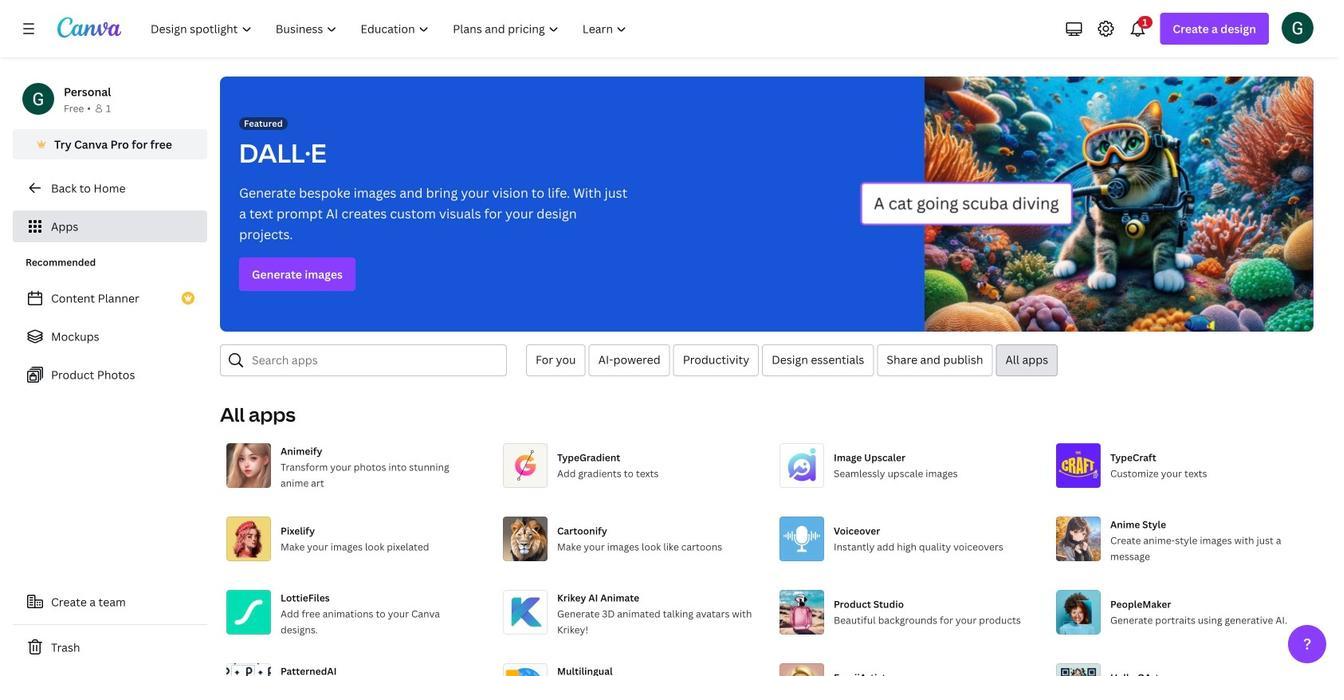 Task type: vqa. For each thing, say whether or not it's contained in the screenshot.
create and collaborate visually in the classroom.
no



Task type: locate. For each thing, give the bounding box(es) containing it.
list
[[13, 282, 207, 391]]

an image with a cursor next to a text box containing the prompt "a cat going scuba diving" to generate an image. the generated image of a cat doing scuba diving is behind the text box. image
[[860, 77, 1314, 332]]



Task type: describe. For each thing, give the bounding box(es) containing it.
top level navigation element
[[140, 13, 641, 45]]

greg robinson image
[[1282, 12, 1314, 44]]

Input field to search for apps search field
[[252, 345, 497, 376]]



